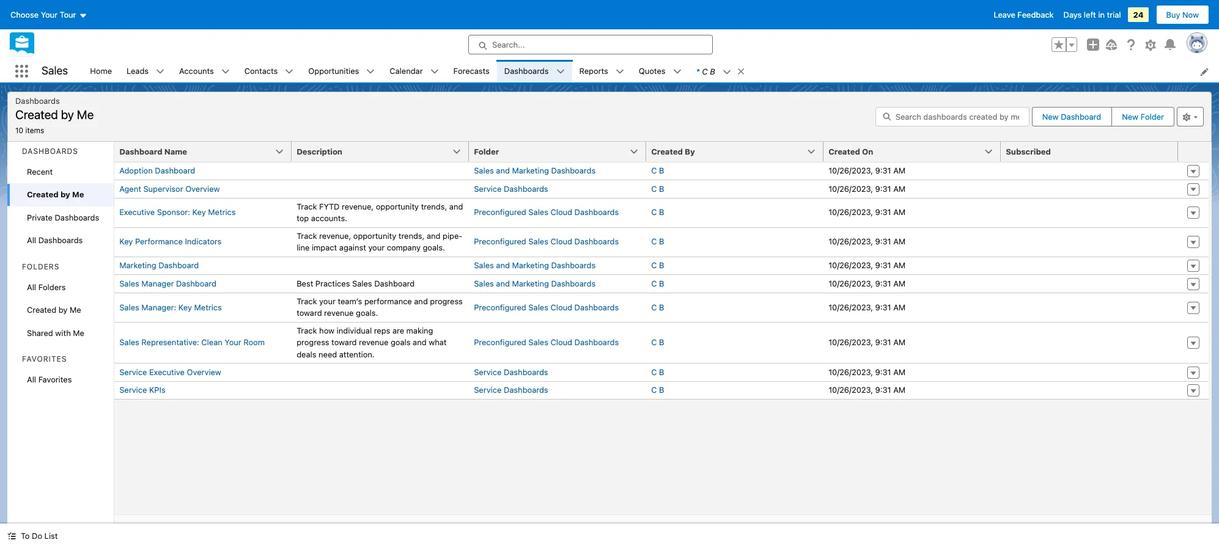 Task type: vqa. For each thing, say whether or not it's contained in the screenshot.
right New Event
no



Task type: describe. For each thing, give the bounding box(es) containing it.
preconfigured sales cloud dashboards link for line
[[474, 237, 619, 247]]

10/26/2023, for sales manager: key metrics
[[829, 302, 873, 312]]

new folder
[[1122, 112, 1164, 122]]

company
[[387, 243, 421, 253]]

track for toward
[[297, 296, 317, 306]]

1 vertical spatial executive
[[149, 367, 185, 377]]

name
[[164, 146, 187, 156]]

me up private dashboards
[[72, 190, 84, 199]]

quotes list item
[[631, 60, 689, 83]]

do
[[32, 531, 42, 541]]

me up with at left
[[70, 305, 81, 315]]

sales manager: key metrics
[[119, 302, 222, 312]]

10/26/2023, for sales representative: clean your room
[[829, 338, 873, 347]]

what
[[429, 338, 447, 347]]

leave feedback
[[994, 10, 1054, 20]]

manager:
[[141, 302, 176, 312]]

1 vertical spatial favorites
[[38, 375, 72, 385]]

text default image for contacts
[[285, 67, 294, 76]]

team's
[[338, 296, 362, 306]]

executive sponsor: key metrics
[[119, 208, 236, 217]]

me inside dashboards created by me 10 items
[[77, 108, 94, 122]]

actions image
[[1178, 142, 1209, 161]]

trial
[[1107, 10, 1121, 20]]

9:31 for agent supervisor overview
[[875, 184, 891, 194]]

dashboards created by me 10 items
[[15, 96, 94, 135]]

toward inside the track your team's performance and progress toward revenue goals.
[[297, 308, 322, 318]]

created by
[[651, 146, 695, 156]]

representative:
[[141, 338, 199, 347]]

c for sales manager dashboard
[[651, 279, 657, 288]]

9:31 for sales manager dashboard
[[875, 279, 891, 288]]

track for line
[[297, 231, 317, 241]]

and inside track fytd revenue, opportunity trends, and top accounts.
[[449, 202, 463, 211]]

sales manager: key metrics link
[[119, 302, 222, 312]]

marketing for adoption dashboard
[[512, 166, 549, 175]]

new for new dashboard
[[1042, 112, 1059, 122]]

contacts link
[[237, 60, 285, 83]]

c for sales manager: key metrics
[[651, 302, 657, 312]]

10/26/2023, 9:31 am for agent supervisor overview
[[829, 184, 906, 194]]

overview for service executive overview
[[187, 367, 221, 377]]

performance
[[364, 296, 412, 306]]

dashboard name button
[[114, 142, 292, 161]]

to do list
[[21, 531, 58, 541]]

deals
[[297, 350, 316, 359]]

0 vertical spatial favorites
[[22, 355, 67, 364]]

10/26/2023, 9:31 am for sales representative: clean your room
[[829, 338, 906, 347]]

dashboards inside dashboards created by me 10 items
[[15, 96, 60, 106]]

key for sponsor:
[[192, 208, 206, 217]]

10/26/2023, 9:31 am for sales manager dashboard
[[829, 279, 906, 288]]

your inside choose your tour dropdown button
[[41, 10, 57, 20]]

c for executive sponsor: key metrics
[[651, 208, 657, 217]]

* c b
[[696, 66, 715, 76]]

impact
[[312, 243, 337, 253]]

text default image for quotes
[[673, 67, 681, 76]]

preconfigured for progress
[[474, 338, 526, 347]]

service for agent supervisor overview
[[474, 184, 502, 194]]

dashboard name cell
[[114, 142, 299, 162]]

left
[[1084, 10, 1096, 20]]

home
[[90, 66, 112, 76]]

all favorites
[[27, 375, 72, 385]]

preconfigured sales cloud dashboards link for top
[[474, 208, 619, 217]]

description cell
[[292, 142, 476, 162]]

preconfigured sales cloud dashboards for top
[[474, 208, 619, 217]]

sales and marketing dashboards for sales manager dashboard
[[474, 279, 596, 288]]

all favorites link
[[7, 369, 114, 392]]

c for marketing dashboard
[[651, 261, 657, 270]]

buy now button
[[1156, 5, 1209, 24]]

calendar list item
[[382, 60, 446, 83]]

top
[[297, 213, 309, 223]]

leave
[[994, 10, 1015, 20]]

sales representative: clean your room link
[[119, 338, 265, 347]]

actions cell
[[1178, 142, 1209, 162]]

marketing dashboard link
[[119, 261, 199, 270]]

marketing for sales manager dashboard
[[512, 279, 549, 288]]

9:31 for executive sponsor: key metrics
[[875, 208, 891, 217]]

room
[[243, 338, 265, 347]]

created by button
[[646, 142, 824, 161]]

c for sales representative: clean your room
[[651, 338, 657, 347]]

revenue, inside track fytd revenue, opportunity trends, and top accounts.
[[342, 202, 374, 211]]

all dashboards
[[27, 235, 83, 245]]

0 horizontal spatial key
[[119, 237, 133, 247]]

private
[[27, 212, 53, 222]]

10/26/2023, for adoption dashboard
[[829, 166, 873, 175]]

9:31 for adoption dashboard
[[875, 166, 891, 175]]

metrics for sales manager: key metrics
[[194, 302, 222, 312]]

text default image for leads
[[156, 67, 165, 76]]

am for sales representative: clean your room
[[893, 338, 906, 347]]

reports list item
[[572, 60, 631, 83]]

agent supervisor overview
[[119, 184, 220, 194]]

cloud for toward
[[551, 302, 572, 312]]

clean
[[201, 338, 222, 347]]

c for service kpis
[[651, 385, 657, 395]]

track how individual reps are making progress toward revenue goals and what deals need attention.
[[297, 326, 447, 359]]

key performance indicators link
[[119, 237, 222, 247]]

by for all folders
[[59, 305, 67, 315]]

10
[[15, 126, 23, 135]]

buy now
[[1166, 10, 1199, 20]]

dashboard up "sales manager dashboard"
[[158, 261, 199, 270]]

am for sales manager: key metrics
[[893, 302, 906, 312]]

sponsor:
[[157, 208, 190, 217]]

c for adoption dashboard
[[651, 166, 657, 175]]

10/26/2023, for executive sponsor: key metrics
[[829, 208, 873, 217]]

created on button
[[824, 142, 1001, 161]]

dashboards list item
[[497, 60, 572, 83]]

c b link for sales representative: clean your room
[[651, 338, 664, 347]]

executive sponsor: key metrics link
[[119, 208, 236, 217]]

text default image for dashboards
[[556, 67, 565, 76]]

leads
[[127, 66, 149, 76]]

new dashboard
[[1042, 112, 1101, 122]]

c b link for service kpis
[[651, 385, 664, 395]]

manager
[[141, 279, 174, 288]]

10/26/2023, 9:31 am for executive sponsor: key metrics
[[829, 208, 906, 217]]

created by cell
[[646, 142, 831, 162]]

b for adoption dashboard
[[659, 166, 664, 175]]

choose
[[10, 10, 39, 20]]

marketing for marketing dashboard
[[512, 261, 549, 270]]

created up shared
[[27, 305, 56, 315]]

dashboards inside list item
[[504, 66, 549, 76]]

c b link for key performance indicators
[[651, 237, 664, 247]]

all for all favorites
[[27, 375, 36, 385]]

quotes link
[[631, 60, 673, 83]]

dashboard up agent supervisor overview 'link'
[[155, 166, 195, 175]]

opportunity inside track revenue, opportunity trends, and pipe line impact against your company goals.
[[353, 231, 396, 241]]

reps
[[374, 326, 390, 336]]

all for all folders
[[27, 282, 36, 292]]

b for agent supervisor overview
[[659, 184, 664, 194]]

text default image for reports
[[616, 67, 624, 76]]

9:31 for service executive overview
[[875, 367, 891, 377]]

new for new folder
[[1122, 112, 1138, 122]]

all folders
[[27, 282, 66, 292]]

recent link
[[7, 160, 114, 183]]

am for service kpis
[[893, 385, 906, 395]]

on
[[862, 146, 873, 156]]

10/26/2023, 9:31 am for service executive overview
[[829, 367, 906, 377]]

description button
[[292, 142, 469, 161]]

all for all dashboards
[[27, 235, 36, 245]]

c b for agent supervisor overview
[[651, 184, 664, 194]]

revenue, inside track revenue, opportunity trends, and pipe line impact against your company goals.
[[319, 231, 351, 241]]

overview for agent supervisor overview
[[185, 184, 220, 194]]

how
[[319, 326, 334, 336]]

9:31 for sales manager: key metrics
[[875, 302, 891, 312]]

c b for executive sponsor: key metrics
[[651, 208, 664, 217]]

key performance indicators
[[119, 237, 222, 247]]

choose your tour
[[10, 10, 76, 20]]

making
[[406, 326, 433, 336]]

c b link for marketing dashboard
[[651, 261, 664, 270]]

9:31 for marketing dashboard
[[875, 261, 891, 270]]

sales and marketing dashboards link for adoption dashboard
[[474, 166, 596, 175]]

b for sales representative: clean your room
[[659, 338, 664, 347]]

subscribed cell
[[1001, 142, 1186, 162]]

performance
[[135, 237, 183, 247]]

revenue inside the track your team's performance and progress toward revenue goals.
[[324, 308, 354, 318]]

c for key performance indicators
[[651, 237, 657, 247]]

adoption
[[119, 166, 153, 175]]

trends, inside track revenue, opportunity trends, and pipe line impact against your company goals.
[[398, 231, 425, 241]]

9:31 for key performance indicators
[[875, 237, 891, 247]]

and inside track how individual reps are making progress toward revenue goals and what deals need attention.
[[413, 338, 426, 347]]

track for top
[[297, 202, 317, 211]]

agent supervisor overview link
[[119, 184, 220, 194]]

trends, inside track fytd revenue, opportunity trends, and top accounts.
[[421, 202, 447, 211]]

your inside track revenue, opportunity trends, and pipe line impact against your company goals. grid
[[225, 338, 241, 347]]

c b link for sales manager: key metrics
[[651, 302, 664, 312]]

days left in trial
[[1064, 10, 1121, 20]]

calendar
[[390, 66, 423, 76]]

10/26/2023, for agent supervisor overview
[[829, 184, 873, 194]]

marketing dashboard
[[119, 261, 199, 270]]

dashboards link
[[497, 60, 556, 83]]

sales manager dashboard link
[[119, 279, 216, 288]]

new dashboard button
[[1032, 107, 1111, 126]]

am for agent supervisor overview
[[893, 184, 906, 194]]

shared with me link
[[7, 322, 114, 345]]



Task type: locate. For each thing, give the bounding box(es) containing it.
1 new from the left
[[1042, 112, 1059, 122]]

1 service dashboards link from the top
[[474, 184, 548, 194]]

accounts
[[179, 66, 214, 76]]

2 preconfigured sales cloud dashboards from the top
[[474, 237, 619, 247]]

10 am from the top
[[893, 385, 906, 395]]

service kpis link
[[119, 385, 166, 395]]

track for progress
[[297, 326, 317, 336]]

your inside track revenue, opportunity trends, and pipe line impact against your company goals.
[[368, 243, 385, 253]]

text default image inside "calendar" list item
[[430, 67, 439, 76]]

8 c b from the top
[[651, 338, 664, 347]]

text default image right calendar on the top
[[430, 67, 439, 76]]

c b for key performance indicators
[[651, 237, 664, 247]]

all dashboards link
[[7, 229, 114, 252]]

8 am from the top
[[893, 338, 906, 347]]

accounts list item
[[172, 60, 237, 83]]

c b for marketing dashboard
[[651, 261, 664, 270]]

1 vertical spatial overview
[[187, 367, 221, 377]]

1 created by me link from the top
[[7, 183, 114, 206]]

10/26/2023, for service kpis
[[829, 385, 873, 395]]

created on cell
[[824, 142, 1008, 162]]

2 preconfigured from the top
[[474, 237, 526, 247]]

text default image for opportunities
[[366, 67, 375, 76]]

metrics up clean
[[194, 302, 222, 312]]

metrics
[[208, 208, 236, 217], [194, 302, 222, 312]]

1 9:31 from the top
[[875, 166, 891, 175]]

0 vertical spatial your
[[41, 10, 57, 20]]

folder inside folder "button"
[[474, 146, 499, 156]]

9 9:31 from the top
[[875, 367, 891, 377]]

progress inside track how individual reps are making progress toward revenue goals and what deals need attention.
[[297, 338, 329, 347]]

and inside the track your team's performance and progress toward revenue goals.
[[414, 296, 428, 306]]

c b for service executive overview
[[651, 367, 664, 377]]

1 vertical spatial created by me link
[[7, 299, 114, 322]]

1 vertical spatial progress
[[297, 338, 329, 347]]

b for sales manager dashboard
[[659, 279, 664, 288]]

2 9:31 from the top
[[875, 184, 891, 194]]

executive down agent
[[119, 208, 155, 217]]

dashboard
[[1061, 112, 1101, 122], [119, 146, 162, 156], [155, 166, 195, 175], [158, 261, 199, 270], [176, 279, 216, 288], [374, 279, 415, 288]]

2 vertical spatial service dashboards
[[474, 385, 548, 395]]

list item containing *
[[689, 60, 751, 83]]

c b link for service executive overview
[[651, 367, 664, 377]]

1 horizontal spatial new
[[1122, 112, 1138, 122]]

7 10/26/2023, 9:31 am from the top
[[829, 302, 906, 312]]

individual
[[337, 326, 372, 336]]

1 horizontal spatial folder
[[1141, 112, 1164, 122]]

1 c b from the top
[[651, 166, 664, 175]]

goals.
[[423, 243, 445, 253], [356, 308, 378, 318]]

1 text default image from the left
[[156, 67, 165, 76]]

3 c b link from the top
[[651, 208, 664, 217]]

marketing
[[512, 166, 549, 175], [119, 261, 156, 270], [512, 261, 549, 270], [512, 279, 549, 288]]

preconfigured for line
[[474, 237, 526, 247]]

10/26/2023, 9:31 am for sales manager: key metrics
[[829, 302, 906, 312]]

preconfigured sales cloud dashboards link
[[474, 208, 619, 217], [474, 237, 619, 247], [474, 302, 619, 312], [474, 338, 619, 347]]

days
[[1064, 10, 1082, 20]]

created by me link for with
[[7, 299, 114, 322]]

forecasts
[[453, 66, 490, 76]]

best practices sales dashboard
[[297, 279, 415, 288]]

1 vertical spatial metrics
[[194, 302, 222, 312]]

sales and marketing dashboards for adoption dashboard
[[474, 166, 596, 175]]

list item
[[689, 60, 751, 83]]

key left performance
[[119, 237, 133, 247]]

sales and marketing dashboards link for sales manager dashboard
[[474, 279, 596, 288]]

c b for sales representative: clean your room
[[651, 338, 664, 347]]

c b link for executive sponsor: key metrics
[[651, 208, 664, 217]]

your
[[41, 10, 57, 20], [225, 338, 241, 347]]

dashboard up subscribed button at top
[[1061, 112, 1101, 122]]

1 10/26/2023, from the top
[[829, 166, 873, 175]]

choose your tour button
[[10, 5, 88, 24]]

opportunities
[[308, 66, 359, 76]]

by inside dashboards created by me 10 items
[[61, 108, 74, 122]]

1 vertical spatial sales and marketing dashboards
[[474, 261, 596, 270]]

24
[[1133, 10, 1144, 20]]

revenue down reps
[[359, 338, 388, 347]]

reports link
[[572, 60, 616, 83]]

service for service kpis
[[474, 385, 502, 395]]

c b link for sales manager dashboard
[[651, 279, 664, 288]]

2 track from the top
[[297, 231, 317, 241]]

2 vertical spatial key
[[178, 302, 192, 312]]

0 vertical spatial created by me
[[27, 190, 84, 199]]

your
[[368, 243, 385, 253], [319, 296, 336, 306]]

created left on
[[829, 146, 860, 156]]

1 vertical spatial key
[[119, 237, 133, 247]]

goals. down the pipe
[[423, 243, 445, 253]]

cell
[[292, 162, 469, 180], [1001, 162, 1178, 180], [292, 180, 469, 198], [1001, 180, 1178, 198], [1001, 198, 1178, 227], [1001, 227, 1178, 257], [292, 257, 469, 275], [1001, 257, 1178, 275], [1001, 275, 1178, 293], [1001, 293, 1178, 322], [1001, 322, 1178, 363], [292, 363, 469, 381], [1001, 363, 1178, 381], [292, 381, 469, 400], [1001, 381, 1178, 400]]

0 horizontal spatial progress
[[297, 338, 329, 347]]

me down home "link"
[[77, 108, 94, 122]]

text default image right contacts
[[285, 67, 294, 76]]

7 10/26/2023, from the top
[[829, 302, 873, 312]]

metrics up indicators
[[208, 208, 236, 217]]

0 horizontal spatial goals.
[[356, 308, 378, 318]]

text default image for accounts
[[221, 67, 230, 76]]

agent
[[119, 184, 141, 194]]

2 sales and marketing dashboards link from the top
[[474, 261, 596, 270]]

folder inside new folder button
[[1141, 112, 1164, 122]]

c b for service kpis
[[651, 385, 664, 395]]

3 sales and marketing dashboards link from the top
[[474, 279, 596, 288]]

3 track from the top
[[297, 296, 317, 306]]

1 created by me from the top
[[27, 190, 84, 199]]

all down shared
[[27, 375, 36, 385]]

0 vertical spatial toward
[[297, 308, 322, 318]]

against
[[339, 243, 366, 253]]

6 am from the top
[[893, 279, 906, 288]]

all folders link
[[7, 276, 114, 299]]

9 c b link from the top
[[651, 367, 664, 377]]

toward down the "individual"
[[331, 338, 357, 347]]

preconfigured sales cloud dashboards for line
[[474, 237, 619, 247]]

key right sponsor:
[[192, 208, 206, 217]]

3 c b from the top
[[651, 208, 664, 217]]

best
[[297, 279, 313, 288]]

0 vertical spatial by
[[61, 108, 74, 122]]

6 10/26/2023, 9:31 am from the top
[[829, 279, 906, 288]]

4 text default image from the left
[[430, 67, 439, 76]]

10/26/2023, 9:31 am for marketing dashboard
[[829, 261, 906, 270]]

all up shared
[[27, 282, 36, 292]]

9 c b from the top
[[651, 367, 664, 377]]

2 10/26/2023, 9:31 am from the top
[[829, 184, 906, 194]]

goals
[[391, 338, 411, 347]]

1 preconfigured sales cloud dashboards link from the top
[[474, 208, 619, 217]]

trends, up the pipe
[[421, 202, 447, 211]]

track revenue, opportunity trends, and pipe line impact against your company goals. grid
[[114, 142, 1209, 400]]

0 horizontal spatial folder
[[474, 146, 499, 156]]

2 vertical spatial sales and marketing dashboards link
[[474, 279, 596, 288]]

contacts list item
[[237, 60, 301, 83]]

b for service executive overview
[[659, 367, 664, 377]]

folder button
[[469, 142, 646, 161]]

service executive overview link
[[119, 367, 221, 377]]

0 vertical spatial service dashboards link
[[474, 184, 548, 194]]

track inside track revenue, opportunity trends, and pipe line impact against your company goals.
[[297, 231, 317, 241]]

3 preconfigured sales cloud dashboards from the top
[[474, 302, 619, 312]]

key
[[192, 208, 206, 217], [119, 237, 133, 247], [178, 302, 192, 312]]

new up 'subscribed'
[[1042, 112, 1059, 122]]

3 9:31 from the top
[[875, 208, 891, 217]]

9 10/26/2023, from the top
[[829, 367, 873, 377]]

created up items
[[15, 108, 58, 122]]

4 c b link from the top
[[651, 237, 664, 247]]

4 preconfigured sales cloud dashboards from the top
[[474, 338, 619, 347]]

4 track from the top
[[297, 326, 317, 336]]

preconfigured sales cloud dashboards for toward
[[474, 302, 619, 312]]

revenue, right fytd at the left of page
[[342, 202, 374, 211]]

6 9:31 from the top
[[875, 279, 891, 288]]

executive
[[119, 208, 155, 217], [149, 367, 185, 377]]

b for sales manager: key metrics
[[659, 302, 664, 312]]

attention.
[[339, 350, 375, 359]]

0 vertical spatial all
[[27, 235, 36, 245]]

track inside the track your team's performance and progress toward revenue goals.
[[297, 296, 317, 306]]

dashboard up performance
[[374, 279, 415, 288]]

0 vertical spatial overview
[[185, 184, 220, 194]]

dashboard up "adoption"
[[119, 146, 162, 156]]

0 vertical spatial folders
[[22, 262, 59, 271]]

accounts.
[[311, 213, 347, 223]]

2 10/26/2023, from the top
[[829, 184, 873, 194]]

10/26/2023, for service executive overview
[[829, 367, 873, 377]]

new
[[1042, 112, 1059, 122], [1122, 112, 1138, 122]]

1 cloud from the top
[[551, 208, 572, 217]]

dashboard up sales manager: key metrics link
[[176, 279, 216, 288]]

5 10/26/2023, 9:31 am from the top
[[829, 261, 906, 270]]

2 created by me from the top
[[27, 305, 81, 315]]

5 c b from the top
[[651, 261, 664, 270]]

list
[[83, 60, 1219, 83]]

0 vertical spatial opportunity
[[376, 202, 419, 211]]

10/26/2023, 9:31 am for key performance indicators
[[829, 237, 906, 247]]

1 vertical spatial opportunity
[[353, 231, 396, 241]]

10 10/26/2023, 9:31 am from the top
[[829, 385, 906, 395]]

0 vertical spatial folder
[[1141, 112, 1164, 122]]

am for service executive overview
[[893, 367, 906, 377]]

favorites down shared with me link
[[38, 375, 72, 385]]

9:31 for sales representative: clean your room
[[875, 338, 891, 347]]

track your team's performance and progress toward revenue goals.
[[297, 296, 463, 318]]

5 9:31 from the top
[[875, 261, 891, 270]]

opportunity down track fytd revenue, opportunity trends, and top accounts.
[[353, 231, 396, 241]]

1 vertical spatial trends,
[[398, 231, 425, 241]]

your down practices
[[319, 296, 336, 306]]

8 9:31 from the top
[[875, 338, 891, 347]]

2 all from the top
[[27, 282, 36, 292]]

text default image inside leads list item
[[156, 67, 165, 76]]

your right clean
[[225, 338, 241, 347]]

3 am from the top
[[893, 208, 906, 217]]

3 cloud from the top
[[551, 302, 572, 312]]

revenue, up impact
[[319, 231, 351, 241]]

c b link for adoption dashboard
[[651, 166, 664, 175]]

0 vertical spatial trends,
[[421, 202, 447, 211]]

Search dashboards created by me... text field
[[875, 107, 1029, 126]]

2 vertical spatial by
[[59, 305, 67, 315]]

1 vertical spatial revenue
[[359, 338, 388, 347]]

0 vertical spatial sales and marketing dashboards
[[474, 166, 596, 175]]

goals. down the team's
[[356, 308, 378, 318]]

1 vertical spatial revenue,
[[319, 231, 351, 241]]

2 cloud from the top
[[551, 237, 572, 247]]

2 text default image from the left
[[221, 67, 230, 76]]

1 vertical spatial service dashboards
[[474, 367, 548, 377]]

opportunity up "line"
[[376, 202, 419, 211]]

2 service dashboards link from the top
[[474, 367, 548, 377]]

and inside track revenue, opportunity trends, and pipe line impact against your company goals.
[[427, 231, 440, 241]]

0 vertical spatial created by me link
[[7, 183, 114, 206]]

7 c b link from the top
[[651, 302, 664, 312]]

created inside dashboards created by me 10 items
[[15, 108, 58, 122]]

list containing home
[[83, 60, 1219, 83]]

text default image inside accounts list item
[[221, 67, 230, 76]]

1 vertical spatial created by me
[[27, 305, 81, 315]]

1 horizontal spatial toward
[[331, 338, 357, 347]]

calendar link
[[382, 60, 430, 83]]

your inside the track your team's performance and progress toward revenue goals.
[[319, 296, 336, 306]]

adoption dashboard link
[[119, 166, 195, 175]]

text default image right 'leads'
[[156, 67, 165, 76]]

0 vertical spatial revenue,
[[342, 202, 374, 211]]

new inside new folder button
[[1122, 112, 1138, 122]]

fytd
[[319, 202, 340, 211]]

key for manager:
[[178, 302, 192, 312]]

0 vertical spatial metrics
[[208, 208, 236, 217]]

tour
[[60, 10, 76, 20]]

0 vertical spatial revenue
[[324, 308, 354, 318]]

track inside track fytd revenue, opportunity trends, and top accounts.
[[297, 202, 317, 211]]

preconfigured sales cloud dashboards
[[474, 208, 619, 217], [474, 237, 619, 247], [474, 302, 619, 312], [474, 338, 619, 347]]

4 10/26/2023, from the top
[[829, 237, 873, 247]]

folder
[[1141, 112, 1164, 122], [474, 146, 499, 156]]

dashboard inside button
[[1061, 112, 1101, 122]]

8 10/26/2023, from the top
[[829, 338, 873, 347]]

created inside button
[[651, 146, 683, 156]]

7 am from the top
[[893, 302, 906, 312]]

by
[[61, 108, 74, 122], [60, 190, 70, 199], [59, 305, 67, 315]]

6 10/26/2023, from the top
[[829, 279, 873, 288]]

track left how at the bottom left of page
[[297, 326, 317, 336]]

favorites up all favorites
[[22, 355, 67, 364]]

new folder button
[[1112, 107, 1174, 126]]

2 am from the top
[[893, 184, 906, 194]]

c b for adoption dashboard
[[651, 166, 664, 175]]

0 vertical spatial your
[[368, 243, 385, 253]]

executive up kpis
[[149, 367, 185, 377]]

2 vertical spatial all
[[27, 375, 36, 385]]

1 horizontal spatial goals.
[[423, 243, 445, 253]]

search...
[[492, 40, 525, 50]]

text default image inside quotes list item
[[673, 67, 681, 76]]

practices
[[315, 279, 350, 288]]

text default image
[[737, 67, 745, 76], [366, 67, 375, 76], [556, 67, 565, 76], [616, 67, 624, 76], [673, 67, 681, 76], [722, 68, 731, 76], [7, 532, 16, 541]]

overview up the executive sponsor: key metrics
[[185, 184, 220, 194]]

am for key performance indicators
[[893, 237, 906, 247]]

2 c b link from the top
[[651, 184, 664, 194]]

2 horizontal spatial key
[[192, 208, 206, 217]]

created by me for dashboards
[[27, 190, 84, 199]]

0 horizontal spatial your
[[41, 10, 57, 20]]

key right manager:
[[178, 302, 192, 312]]

0 horizontal spatial new
[[1042, 112, 1059, 122]]

new inside new dashboard button
[[1042, 112, 1059, 122]]

am for sales manager dashboard
[[893, 279, 906, 288]]

10 9:31 from the top
[[875, 385, 891, 395]]

track up top
[[297, 202, 317, 211]]

9:31 for service kpis
[[875, 385, 891, 395]]

your left the tour
[[41, 10, 57, 20]]

progress up making
[[430, 296, 463, 306]]

text default image for *
[[722, 68, 731, 76]]

all down private
[[27, 235, 36, 245]]

5 10/26/2023, from the top
[[829, 261, 873, 270]]

10/26/2023, 9:31 am for adoption dashboard
[[829, 166, 906, 175]]

progress inside the track your team's performance and progress toward revenue goals.
[[430, 296, 463, 306]]

4 cloud from the top
[[551, 338, 572, 347]]

track inside track how individual reps are making progress toward revenue goals and what deals need attention.
[[297, 326, 317, 336]]

5 am from the top
[[893, 261, 906, 270]]

9 10/26/2023, 9:31 am from the top
[[829, 367, 906, 377]]

sales representative: clean your room
[[119, 338, 265, 347]]

cloud for line
[[551, 237, 572, 247]]

10 c b link from the top
[[651, 385, 664, 395]]

2 vertical spatial sales and marketing dashboards
[[474, 279, 596, 288]]

6 c b from the top
[[651, 279, 664, 288]]

10 c b from the top
[[651, 385, 664, 395]]

10/26/2023,
[[829, 166, 873, 175], [829, 184, 873, 194], [829, 208, 873, 217], [829, 237, 873, 247], [829, 261, 873, 270], [829, 279, 873, 288], [829, 302, 873, 312], [829, 338, 873, 347], [829, 367, 873, 377], [829, 385, 873, 395]]

3 service dashboards link from the top
[[474, 385, 548, 395]]

text default image right accounts
[[221, 67, 230, 76]]

opportunities list item
[[301, 60, 382, 83]]

quotes
[[639, 66, 665, 76]]

folders up 'all folders' at left
[[22, 262, 59, 271]]

text default image for calendar
[[430, 67, 439, 76]]

0 vertical spatial progress
[[430, 296, 463, 306]]

contacts
[[244, 66, 278, 76]]

1 vertical spatial your
[[225, 338, 241, 347]]

3 preconfigured from the top
[[474, 302, 526, 312]]

preconfigured sales cloud dashboards link for toward
[[474, 302, 619, 312]]

8 10/26/2023, 9:31 am from the top
[[829, 338, 906, 347]]

10/26/2023, for marketing dashboard
[[829, 261, 873, 270]]

with
[[55, 328, 71, 338]]

dashboard inside button
[[119, 146, 162, 156]]

c b link for agent supervisor overview
[[651, 184, 664, 194]]

private dashboards
[[27, 212, 99, 222]]

folders up shared with me
[[38, 282, 66, 292]]

1 vertical spatial all
[[27, 282, 36, 292]]

1 vertical spatial goals.
[[356, 308, 378, 318]]

1 vertical spatial by
[[60, 190, 70, 199]]

forecasts link
[[446, 60, 497, 83]]

track fytd revenue, opportunity trends, and top accounts.
[[297, 202, 463, 223]]

7 c b from the top
[[651, 302, 664, 312]]

1 horizontal spatial revenue
[[359, 338, 388, 347]]

am for marketing dashboard
[[893, 261, 906, 270]]

folders
[[22, 262, 59, 271], [38, 282, 66, 292]]

revenue
[[324, 308, 354, 318], [359, 338, 388, 347]]

1 horizontal spatial key
[[178, 302, 192, 312]]

2 vertical spatial service dashboards link
[[474, 385, 548, 395]]

3 10/26/2023, from the top
[[829, 208, 873, 217]]

10 10/26/2023, from the top
[[829, 385, 873, 395]]

10/26/2023, for key performance indicators
[[829, 237, 873, 247]]

1 10/26/2023, 9:31 am from the top
[[829, 166, 906, 175]]

c b for sales manager dashboard
[[651, 279, 664, 288]]

progress up deals
[[297, 338, 329, 347]]

3 preconfigured sales cloud dashboards link from the top
[[474, 302, 619, 312]]

1 horizontal spatial your
[[225, 338, 241, 347]]

2 sales and marketing dashboards from the top
[[474, 261, 596, 270]]

by for recent
[[60, 190, 70, 199]]

2 service dashboards from the top
[[474, 367, 548, 377]]

pipe
[[443, 231, 462, 241]]

1 preconfigured sales cloud dashboards from the top
[[474, 208, 619, 217]]

goals. inside the track your team's performance and progress toward revenue goals.
[[356, 308, 378, 318]]

me
[[77, 108, 94, 122], [72, 190, 84, 199], [70, 305, 81, 315], [73, 328, 84, 338]]

group
[[1052, 37, 1077, 52]]

track revenue, opportunity trends, and pipe line impact against your company goals.
[[297, 231, 462, 253]]

8 c b link from the top
[[651, 338, 664, 347]]

in
[[1098, 10, 1105, 20]]

0 horizontal spatial your
[[319, 296, 336, 306]]

created by me link up private dashboards
[[7, 183, 114, 206]]

text default image inside reports list item
[[616, 67, 624, 76]]

3 service dashboards from the top
[[474, 385, 548, 395]]

0 vertical spatial executive
[[119, 208, 155, 217]]

1 vertical spatial folder
[[474, 146, 499, 156]]

text default image inside dashboards list item
[[556, 67, 565, 76]]

4 preconfigured from the top
[[474, 338, 526, 347]]

cloud for progress
[[551, 338, 572, 347]]

revenue inside track how individual reps are making progress toward revenue goals and what deals need attention.
[[359, 338, 388, 347]]

1 vertical spatial service dashboards link
[[474, 367, 548, 377]]

line
[[297, 231, 462, 253]]

cloud for top
[[551, 208, 572, 217]]

to do list button
[[0, 524, 65, 548]]

service dashboards for agent supervisor overview
[[474, 184, 548, 194]]

created left by at the top of page
[[651, 146, 683, 156]]

created by me up shared with me
[[27, 305, 81, 315]]

service dashboards link for service kpis
[[474, 385, 548, 395]]

4 9:31 from the top
[[875, 237, 891, 247]]

1 horizontal spatial your
[[368, 243, 385, 253]]

1 am from the top
[[893, 166, 906, 175]]

your right against
[[368, 243, 385, 253]]

new up subscribed cell
[[1122, 112, 1138, 122]]

0 vertical spatial goals.
[[423, 243, 445, 253]]

metrics for executive sponsor: key metrics
[[208, 208, 236, 217]]

revenue down the team's
[[324, 308, 354, 318]]

are
[[392, 326, 404, 336]]

text default image inside the to do list button
[[7, 532, 16, 541]]

by
[[685, 146, 695, 156]]

trends, up company
[[398, 231, 425, 241]]

am for adoption dashboard
[[893, 166, 906, 175]]

1 horizontal spatial progress
[[430, 296, 463, 306]]

sales and marketing dashboards
[[474, 166, 596, 175], [474, 261, 596, 270], [474, 279, 596, 288]]

0 horizontal spatial revenue
[[324, 308, 354, 318]]

2 c b from the top
[[651, 184, 664, 194]]

service for service executive overview
[[474, 367, 502, 377]]

service dashboards link for agent supervisor overview
[[474, 184, 548, 194]]

c for service executive overview
[[651, 367, 657, 377]]

opportunity inside track fytd revenue, opportunity trends, and top accounts.
[[376, 202, 419, 211]]

created by me
[[27, 190, 84, 199], [27, 305, 81, 315]]

c
[[702, 66, 708, 76], [651, 166, 657, 175], [651, 184, 657, 194], [651, 208, 657, 217], [651, 237, 657, 247], [651, 261, 657, 270], [651, 279, 657, 288], [651, 302, 657, 312], [651, 338, 657, 347], [651, 367, 657, 377], [651, 385, 657, 395]]

1 all from the top
[[27, 235, 36, 245]]

cloud
[[551, 208, 572, 217], [551, 237, 572, 247], [551, 302, 572, 312], [551, 338, 572, 347]]

3 sales and marketing dashboards from the top
[[474, 279, 596, 288]]

track down best
[[297, 296, 317, 306]]

preconfigured sales cloud dashboards for progress
[[474, 338, 619, 347]]

track down top
[[297, 231, 317, 241]]

me right with at left
[[73, 328, 84, 338]]

opportunities link
[[301, 60, 366, 83]]

created inside button
[[829, 146, 860, 156]]

text default image inside contacts list item
[[285, 67, 294, 76]]

text default image inside the "opportunities" list item
[[366, 67, 375, 76]]

overview down clean
[[187, 367, 221, 377]]

service dashboards link for service executive overview
[[474, 367, 548, 377]]

am
[[893, 166, 906, 175], [893, 184, 906, 194], [893, 208, 906, 217], [893, 237, 906, 247], [893, 261, 906, 270], [893, 279, 906, 288], [893, 302, 906, 312], [893, 338, 906, 347], [893, 367, 906, 377], [893, 385, 906, 395]]

b for executive sponsor: key metrics
[[659, 208, 664, 217]]

1 vertical spatial your
[[319, 296, 336, 306]]

created on
[[829, 146, 873, 156]]

preconfigured sales cloud dashboards link for progress
[[474, 338, 619, 347]]

created by me link up with at left
[[7, 299, 114, 322]]

created by me down the recent link
[[27, 190, 84, 199]]

1 sales and marketing dashboards link from the top
[[474, 166, 596, 175]]

goals. inside track revenue, opportunity trends, and pipe line impact against your company goals.
[[423, 243, 445, 253]]

toward up how at the bottom left of page
[[297, 308, 322, 318]]

1 preconfigured from the top
[[474, 208, 526, 217]]

feedback
[[1018, 10, 1054, 20]]

2 preconfigured sales cloud dashboards link from the top
[[474, 237, 619, 247]]

leads link
[[119, 60, 156, 83]]

5 c b link from the top
[[651, 261, 664, 270]]

service dashboards for service kpis
[[474, 385, 548, 395]]

leads list item
[[119, 60, 172, 83]]

2 created by me link from the top
[[7, 299, 114, 322]]

text default image
[[156, 67, 165, 76], [221, 67, 230, 76], [285, 67, 294, 76], [430, 67, 439, 76]]

1 service dashboards from the top
[[474, 184, 548, 194]]

search... button
[[468, 35, 713, 54]]

3 text default image from the left
[[285, 67, 294, 76]]

0 horizontal spatial toward
[[297, 308, 322, 318]]

3 10/26/2023, 9:31 am from the top
[[829, 208, 906, 217]]

created down recent
[[27, 190, 59, 199]]

3 all from the top
[[27, 375, 36, 385]]

leave feedback link
[[994, 10, 1054, 20]]

1 track from the top
[[297, 202, 317, 211]]

c b link
[[651, 166, 664, 175], [651, 184, 664, 194], [651, 208, 664, 217], [651, 237, 664, 247], [651, 261, 664, 270], [651, 279, 664, 288], [651, 302, 664, 312], [651, 338, 664, 347], [651, 367, 664, 377], [651, 385, 664, 395]]

4 c b from the top
[[651, 237, 664, 247]]

0 vertical spatial sales and marketing dashboards link
[[474, 166, 596, 175]]

home link
[[83, 60, 119, 83]]

6 c b link from the top
[[651, 279, 664, 288]]

1 vertical spatial folders
[[38, 282, 66, 292]]

1 vertical spatial sales and marketing dashboards link
[[474, 261, 596, 270]]

service executive overview
[[119, 367, 221, 377]]

buy
[[1166, 10, 1180, 20]]

preconfigured for top
[[474, 208, 526, 217]]

4 am from the top
[[893, 237, 906, 247]]

am for executive sponsor: key metrics
[[893, 208, 906, 217]]

1 vertical spatial toward
[[331, 338, 357, 347]]

toward inside track how individual reps are making progress toward revenue goals and what deals need attention.
[[331, 338, 357, 347]]

folder cell
[[469, 142, 654, 162]]

sales manager dashboard
[[119, 279, 216, 288]]

0 vertical spatial service dashboards
[[474, 184, 548, 194]]

0 vertical spatial key
[[192, 208, 206, 217]]

indicators
[[185, 237, 222, 247]]

9 am from the top
[[893, 367, 906, 377]]

1 c b link from the top
[[651, 166, 664, 175]]



